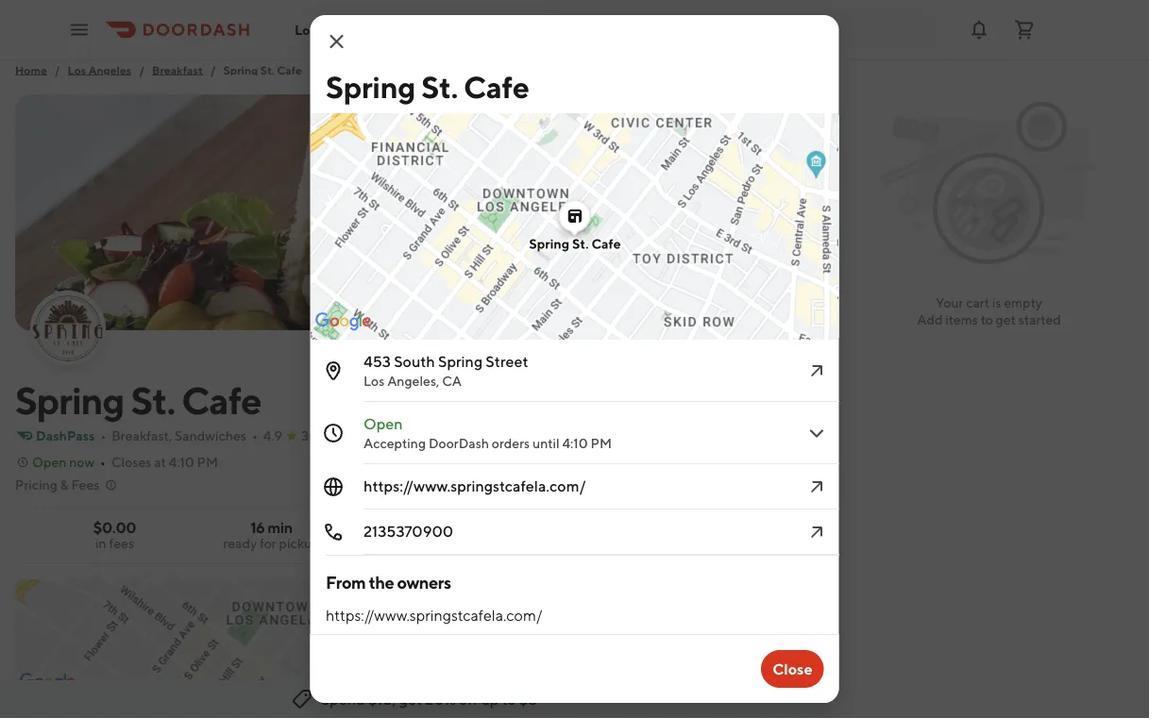 Task type: locate. For each thing, give the bounding box(es) containing it.
0 horizontal spatial 453
[[363, 353, 391, 371]]

$0.00 in fees
[[93, 519, 136, 552]]

close button
[[762, 651, 824, 689]]

los left "close spring st. cafe" image
[[295, 22, 316, 38]]

street up open accepting doordash orders until 4:10 pm
[[485, 353, 528, 371]]

close spring st. cafe image
[[325, 30, 348, 53]]

&
[[60, 478, 69, 493]]

1 vertical spatial to
[[502, 691, 516, 709]]

up
[[481, 691, 499, 709]]

ratings
[[321, 428, 362, 444]]

more info
[[742, 451, 802, 467]]

1 vertical spatial street
[[771, 633, 813, 650]]

in
[[95, 536, 106, 552]]

open menu image
[[68, 18, 91, 41]]

/ right breakfast link
[[210, 63, 216, 77]]

1 horizontal spatial open
[[363, 415, 403, 433]]

pickup
[[279, 536, 320, 552]]

• right now
[[100, 455, 106, 470]]

home / los angeles / breakfast / spring st. cafe
[[15, 63, 302, 77]]

los angeles link
[[68, 60, 132, 79]]

pm right until
[[590, 436, 612, 452]]

street
[[485, 353, 528, 371], [771, 633, 813, 650]]

angeles,
[[387, 374, 439, 389]]

los
[[295, 22, 316, 38], [68, 63, 86, 77], [363, 374, 384, 389]]

0 vertical spatial 453
[[363, 353, 391, 371]]

spring
[[224, 63, 258, 77], [325, 69, 415, 104], [529, 236, 569, 252], [529, 236, 569, 252], [438, 353, 482, 371], [15, 378, 124, 423], [723, 633, 768, 650]]

$5
[[519, 691, 538, 709]]

0 vertical spatial open
[[363, 415, 403, 433]]

0 horizontal spatial get
[[399, 691, 422, 709]]

$$
[[434, 428, 449, 444]]

1 vertical spatial south
[[679, 633, 720, 650]]

to down the cart
[[981, 312, 994, 328]]

https://www.springstcafela.com/
[[363, 478, 586, 496], [325, 607, 543, 625]]

0 horizontal spatial to
[[502, 691, 516, 709]]

0 horizontal spatial open
[[32, 455, 67, 470]]

los inside the 453 south spring street los angeles, ca
[[363, 374, 384, 389]]

open up pricing & fees
[[32, 455, 67, 470]]

to for up
[[502, 691, 516, 709]]

1 horizontal spatial street
[[771, 633, 813, 650]]

for
[[260, 536, 277, 552]]

south for 453 south spring street los angeles, ca
[[394, 353, 435, 371]]

now
[[69, 455, 95, 470]]

spring st. cafe image
[[15, 94, 813, 331], [32, 293, 104, 365]]

453 south spring street link
[[649, 633, 813, 650]]

3 click item image from the top
[[805, 476, 828, 499]]

pm down sandwiches
[[197, 455, 218, 470]]

photos
[[748, 296, 791, 312]]

0 vertical spatial get
[[996, 312, 1016, 328]]

2 photos
[[738, 296, 791, 312]]

spring inside the 453 south spring street los angeles, ca
[[438, 353, 482, 371]]

/ right home
[[55, 63, 60, 77]]

spring st. cafe dialog
[[172, 15, 898, 704]]

4:10 right until
[[562, 436, 588, 452]]

mi
[[402, 428, 417, 444]]

1 horizontal spatial angeles
[[319, 22, 369, 38]]

None radio
[[725, 515, 813, 553]]

get right $15, on the left
[[399, 691, 422, 709]]

1 horizontal spatial pm
[[590, 436, 612, 452]]

1 horizontal spatial get
[[996, 312, 1016, 328]]

1 horizontal spatial /
[[139, 63, 145, 77]]

spend $15, get 20% off up to $5
[[321, 691, 538, 709]]

pm
[[590, 436, 612, 452], [197, 455, 218, 470]]

open
[[363, 415, 403, 433], [32, 455, 67, 470]]

los angeles button
[[295, 22, 384, 38]]

open for open accepting doordash orders until 4:10 pm
[[363, 415, 403, 433]]

0 vertical spatial angeles
[[319, 22, 369, 38]]

1 vertical spatial https://www.springstcafela.com/
[[325, 607, 543, 625]]

1 vertical spatial open
[[32, 455, 67, 470]]

south
[[394, 353, 435, 371], [679, 633, 720, 650]]

/
[[55, 63, 60, 77], [139, 63, 145, 77], [210, 63, 216, 77]]

min
[[268, 519, 293, 537]]

0 horizontal spatial /
[[55, 63, 60, 77]]

1 horizontal spatial south
[[679, 633, 720, 650]]

0 vertical spatial south
[[394, 353, 435, 371]]

south inside the 453 south spring street los angeles, ca
[[394, 353, 435, 371]]

• left 0.6
[[368, 428, 373, 444]]

angeles
[[319, 22, 369, 38], [89, 63, 132, 77]]

1 click item image from the top
[[805, 360, 828, 383]]

1 vertical spatial powered by google image
[[20, 674, 76, 693]]

get inside your cart is empty add items to get started
[[996, 312, 1016, 328]]

2 horizontal spatial /
[[210, 63, 216, 77]]

0 horizontal spatial angeles
[[89, 63, 132, 77]]

save
[[436, 526, 466, 541]]

•
[[100, 428, 106, 444], [252, 428, 258, 444], [368, 428, 373, 444], [422, 428, 428, 444], [100, 455, 106, 470]]

0 vertical spatial street
[[485, 353, 528, 371]]

pm inside open accepting doordash orders until 4:10 pm
[[590, 436, 612, 452]]

open now
[[32, 455, 95, 470]]

453
[[363, 353, 391, 371], [649, 633, 676, 650]]

0 vertical spatial powered by google image
[[315, 313, 371, 332]]

1 horizontal spatial to
[[981, 312, 994, 328]]

to inside your cart is empty add items to get started
[[981, 312, 994, 328]]

to right up
[[502, 691, 516, 709]]

spring st. cafe
[[325, 69, 529, 104], [529, 236, 621, 252], [529, 236, 621, 252], [15, 378, 261, 423]]

1 / from the left
[[55, 63, 60, 77]]

4:10 right at on the bottom left
[[169, 455, 194, 470]]

1 vertical spatial pm
[[197, 455, 218, 470]]

2 horizontal spatial los
[[363, 374, 384, 389]]

1 horizontal spatial 453
[[649, 633, 676, 650]]

0.6
[[379, 428, 399, 444]]

• right dashpass
[[100, 428, 106, 444]]

open up 'accepting'
[[363, 415, 403, 433]]

get
[[996, 312, 1016, 328], [399, 691, 422, 709]]

• closes at 4:10 pm
[[100, 455, 218, 470]]

to
[[981, 312, 994, 328], [502, 691, 516, 709]]

street inside the 453 south spring street los angeles, ca
[[485, 353, 528, 371]]

0 vertical spatial https://www.springstcafela.com/
[[363, 478, 586, 496]]

16
[[250, 519, 265, 537]]

is
[[993, 295, 1002, 311]]

map region
[[172, 97, 898, 581], [0, 511, 647, 719]]

street up close
[[771, 633, 813, 650]]

0 vertical spatial 4:10
[[562, 436, 588, 452]]

453 south spring street los angeles, ca
[[363, 353, 528, 389]]

453 inside the 453 south spring street los angeles, ca
[[363, 353, 391, 371]]

0 horizontal spatial south
[[394, 353, 435, 371]]

st.
[[260, 63, 275, 77], [421, 69, 458, 104], [572, 236, 589, 252], [572, 236, 589, 252], [131, 378, 175, 423]]

home link
[[15, 60, 47, 79]]

click item image
[[805, 360, 828, 383], [805, 422, 828, 445], [805, 476, 828, 499], [805, 522, 828, 544]]

empty
[[1004, 295, 1043, 311]]

open for open now
[[32, 455, 67, 470]]

0.6 mi • $$
[[379, 428, 449, 444]]

closes
[[111, 455, 152, 470]]

los angeles
[[295, 22, 369, 38]]

2135370900
[[363, 523, 453, 541]]

home
[[15, 63, 47, 77]]

0 vertical spatial pm
[[590, 436, 612, 452]]

south for 453 south spring street
[[679, 633, 720, 650]]

more info button
[[712, 444, 813, 474]]

1 vertical spatial get
[[399, 691, 422, 709]]

sandwiches
[[175, 428, 247, 444]]

/ left breakfast link
[[139, 63, 145, 77]]

breakfast link
[[152, 60, 203, 79]]

https://www.springstcafela.com/ down doordash
[[363, 478, 586, 496]]

fees
[[109, 536, 134, 552]]

0 vertical spatial to
[[981, 312, 994, 328]]

accepting
[[363, 436, 426, 452]]

1 horizontal spatial 4:10
[[562, 436, 588, 452]]

orders
[[492, 436, 530, 452]]

3 / from the left
[[210, 63, 216, 77]]

get down the is
[[996, 312, 1016, 328]]

0 horizontal spatial powered by google image
[[20, 674, 76, 693]]

open inside open accepting doordash orders until 4:10 pm
[[363, 415, 403, 433]]

dashpass •
[[36, 428, 106, 444]]

to for items
[[981, 312, 994, 328]]

4:10
[[562, 436, 588, 452], [169, 455, 194, 470]]

1 vertical spatial 453
[[649, 633, 676, 650]]

breakfast, sandwiches
[[112, 428, 247, 444]]

order methods option group
[[630, 515, 813, 553]]

doordash
[[428, 436, 489, 452]]

• left 4.9
[[252, 428, 258, 444]]

los down open menu icon
[[68, 63, 86, 77]]

453 for 453 south spring street los angeles, ca
[[363, 353, 391, 371]]

2 vertical spatial los
[[363, 374, 384, 389]]

info
[[777, 451, 802, 467]]

0 vertical spatial los
[[295, 22, 316, 38]]

453 for 453 south spring street
[[649, 633, 676, 650]]

0 horizontal spatial 4:10
[[169, 455, 194, 470]]

1 vertical spatial los
[[68, 63, 86, 77]]

pricing & fees button
[[15, 476, 118, 495]]

https://www.springstcafela.com/ down owners on the left bottom of page
[[325, 607, 543, 625]]

cafe
[[277, 63, 302, 77], [463, 69, 529, 104], [591, 236, 621, 252], [591, 236, 621, 252], [182, 378, 261, 423]]

your cart is empty add items to get started
[[918, 295, 1062, 328]]

0 horizontal spatial street
[[485, 353, 528, 371]]

los left angeles,
[[363, 374, 384, 389]]

powered by google image
[[315, 313, 371, 332], [20, 674, 76, 693]]

save button
[[398, 515, 477, 553]]



Task type: describe. For each thing, give the bounding box(es) containing it.
street for 453 south spring street
[[771, 633, 813, 650]]

1 vertical spatial 4:10
[[169, 455, 194, 470]]

open accepting doordash orders until 4:10 pm
[[363, 415, 612, 452]]

2 click item image from the top
[[805, 422, 828, 445]]

map region containing spring st. cafe
[[172, 97, 898, 581]]

until
[[532, 436, 560, 452]]

2 / from the left
[[139, 63, 145, 77]]

453 south spring street
[[649, 633, 813, 650]]

pricing & fees
[[15, 478, 100, 493]]

your
[[936, 295, 964, 311]]

0 items, open order cart image
[[1014, 18, 1036, 41]]

from the owners
[[325, 573, 451, 593]]

off
[[459, 691, 478, 709]]

cart
[[967, 295, 990, 311]]

close
[[773, 661, 813, 679]]

breakfast,
[[112, 428, 172, 444]]

add
[[918, 312, 943, 328]]

at
[[154, 455, 166, 470]]

0 horizontal spatial los
[[68, 63, 86, 77]]

pricing
[[15, 478, 58, 493]]

breakfast
[[152, 63, 203, 77]]

$0.00
[[93, 519, 136, 537]]

2 photos button
[[707, 289, 802, 319]]

more
[[742, 451, 775, 467]]

notification bell image
[[968, 18, 991, 41]]

1 vertical spatial angeles
[[89, 63, 132, 77]]

spend
[[321, 691, 365, 709]]

30
[[301, 428, 318, 444]]

4.9
[[263, 428, 283, 444]]

1 horizontal spatial los
[[295, 22, 316, 38]]

20%
[[425, 691, 456, 709]]

2
[[738, 296, 745, 312]]

fees
[[71, 478, 100, 493]]

started
[[1019, 312, 1062, 328]]

4 click item image from the top
[[805, 522, 828, 544]]

0 horizontal spatial pm
[[197, 455, 218, 470]]

owners
[[397, 573, 451, 593]]

street for 453 south spring street los angeles, ca
[[485, 353, 528, 371]]

16 min ready for pickup
[[223, 519, 320, 552]]

• right mi
[[422, 428, 428, 444]]

1 horizontal spatial powered by google image
[[315, 313, 371, 332]]

30 ratings •
[[301, 428, 373, 444]]

dashpass
[[36, 428, 95, 444]]

the
[[368, 573, 394, 593]]

items
[[946, 312, 979, 328]]

ready
[[223, 536, 257, 552]]

4:10 inside open accepting doordash orders until 4:10 pm
[[562, 436, 588, 452]]

ca
[[442, 374, 462, 389]]

from
[[325, 573, 365, 593]]

$15,
[[368, 691, 396, 709]]



Task type: vqa. For each thing, say whether or not it's contained in the screenshot.
Kale in the BUTTERNUT SQUASH & KALE $17.20
no



